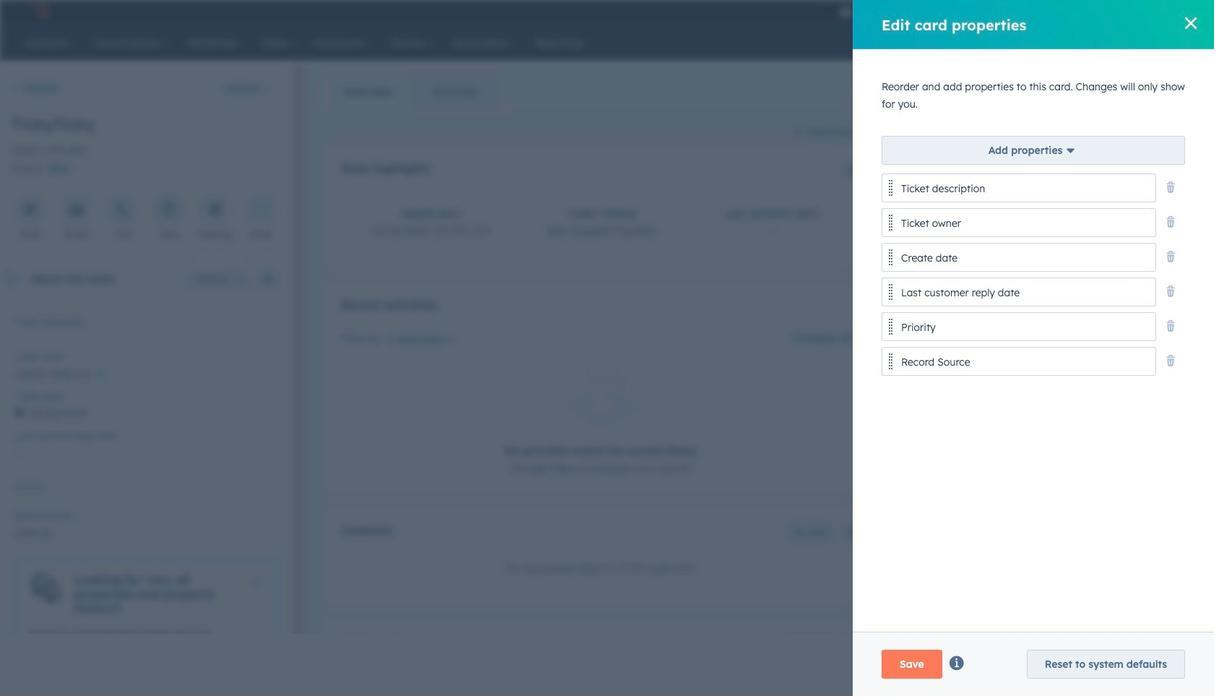 Task type: vqa. For each thing, say whether or not it's contained in the screenshot.
MEETING image
yes



Task type: locate. For each thing, give the bounding box(es) containing it.
1 vertical spatial alert
[[14, 560, 278, 668]]

menu
[[832, 0, 1197, 23]]

close image
[[251, 578, 259, 587]]

0 vertical spatial caret image
[[923, 252, 932, 255]]

james peterson image
[[1047, 5, 1060, 18]]

0 vertical spatial alert
[[341, 362, 862, 477]]

caret image
[[923, 252, 932, 255], [12, 277, 20, 281], [923, 347, 932, 350]]

meeting image
[[209, 204, 222, 218]]

1 horizontal spatial alert
[[341, 362, 862, 477]]

navigation
[[324, 74, 498, 110]]

0 horizontal spatial alert
[[14, 560, 278, 668]]

Search HubSpot search field
[[1011, 30, 1164, 55]]

caret image
[[923, 80, 932, 83]]

1 vertical spatial caret image
[[12, 277, 20, 281]]

None text field
[[14, 315, 278, 344]]

manage card settings image
[[264, 276, 272, 284]]

MM/DD/YYYY text field
[[14, 400, 278, 423]]

alert
[[341, 362, 862, 477], [14, 560, 278, 668]]

call image
[[116, 204, 129, 218]]



Task type: describe. For each thing, give the bounding box(es) containing it.
marketplaces image
[[937, 7, 951, 20]]

-- text field
[[14, 440, 278, 463]]

more image
[[255, 204, 268, 218]]

note image
[[24, 204, 37, 218]]

email image
[[70, 204, 83, 218]]

task image
[[163, 204, 176, 218]]

2 vertical spatial caret image
[[923, 347, 932, 350]]



